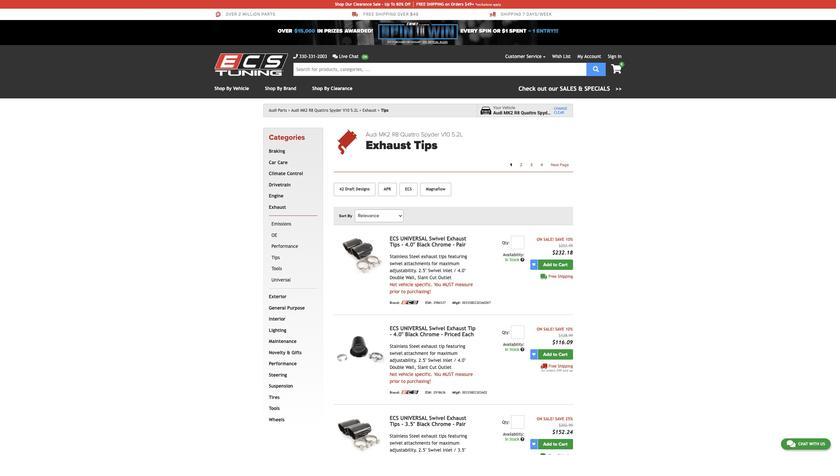 Task type: vqa. For each thing, say whether or not it's contained in the screenshot.
adhesive-
no



Task type: describe. For each thing, give the bounding box(es) containing it.
exhaust link inside 'category navigation' element
[[268, 202, 316, 213]]

1 vertical spatial performance
[[269, 361, 297, 367]]

over
[[398, 12, 409, 17]]

free shipping
[[549, 274, 573, 279]]

us
[[821, 442, 825, 447]]

to inside stainless steel exhaust tip featuring swivel attachment for maximum adjustability. 2.5" swivel inlet / 4.0" double wall, slant cut outlet not vehicle specific. you must measure prior to purchasing!
[[401, 379, 406, 384]]

ecs for ecs universal swivel exhaust tips - 3.5" black chrome - pair
[[390, 415, 399, 422]]

question circle image for $232.18
[[521, 258, 525, 262]]

1 horizontal spatial chat
[[799, 442, 808, 447]]

3 stock from the top
[[510, 437, 519, 442]]

0 vertical spatial shipping
[[501, 12, 522, 17]]

7
[[523, 12, 525, 17]]

general
[[269, 305, 286, 311]]

stainless inside stainless steel exhaust tips featuring swivel attachments for maximum adjustability. 2.5" swivel inlet / 3.5" double wall, slant cut outlet
[[390, 434, 408, 439]]

climate control link
[[268, 168, 316, 180]]

add to wish list image for $152.24
[[532, 443, 536, 446]]

ecs universal swivel exhaust tips - 4.0" black chrome - pair link
[[390, 236, 467, 248]]

change link
[[554, 107, 568, 111]]

availability: for $116.09
[[503, 343, 525, 347]]

add to wish list image for $116.09
[[532, 353, 536, 356]]

my account link
[[578, 54, 601, 59]]

swivel inside stainless steel exhaust tips featuring swivel attachments for maximum adjustability. 2.5" swivel inlet / 4.0" double wall, slant cut outlet not vehicle specific. you must measure prior to purchasing!
[[428, 268, 442, 273]]

specific. for pair
[[415, 282, 433, 287]]

Search text field
[[293, 63, 587, 76]]

over 2 million parts link
[[215, 11, 276, 17]]

v10 for audi mk2 r8 quattro spyder v10 5.2l exhaust tips
[[441, 131, 450, 138]]

service
[[527, 54, 542, 59]]

maximum for priced
[[437, 351, 458, 356]]

to for $116.09
[[553, 352, 558, 358]]

universal for ecs universal swivel exhaust tips - 3.5" black chrome - pair
[[401, 415, 428, 422]]

4.0" inside ecs universal swivel exhaust tips - 4.0" black chrome - pair
[[405, 242, 415, 248]]

mfg#: 003358ecs03a02
[[453, 391, 487, 395]]

magnaflow
[[426, 187, 446, 192]]

in for $232.18's question circle image
[[505, 258, 509, 262]]

spyder inside the your vehicle audi mk2 r8 quattro spyder v10 5.2l
[[538, 110, 552, 116]]

in stock for $232.18
[[505, 258, 521, 262]]

swivel inside stainless steel exhaust tip featuring swivel attachment for maximum adjustability. 2.5" swivel inlet / 4.0" double wall, slant cut outlet not vehicle specific. you must measure prior to purchasing!
[[428, 358, 442, 363]]

tools inside exhaust subcategories element
[[272, 266, 282, 272]]

maintenance
[[269, 339, 297, 344]]

parts
[[262, 12, 276, 17]]

on sale!                         save 25% $202.99 $152.24
[[537, 417, 573, 436]]

shipping for free shipping
[[558, 274, 573, 279]]

spin
[[479, 28, 492, 34]]

every spin or $1 spent = 1 entry!!!
[[461, 28, 559, 34]]

audi for audi mk2 r8 quattro spyder v10 5.2l exhaust tips
[[366, 131, 377, 138]]

swivel inside ecs universal swivel exhaust tips - 3.5" black chrome - pair
[[429, 415, 445, 422]]

attachments for stainless steel exhaust tips featuring swivel attachments for maximum adjustability. 2.5" swivel inlet / 3.5" double wall, slant cut outlet
[[404, 441, 430, 446]]

$202.99
[[559, 423, 573, 428]]

80%
[[396, 2, 404, 7]]

control
[[287, 171, 303, 176]]

ecs for ecs universal swivel exhaust tips - 4.0" black chrome - pair
[[390, 236, 399, 242]]

attachment
[[404, 351, 429, 356]]

exterior link
[[268, 292, 316, 303]]

no
[[388, 41, 392, 44]]

swivel inside ecs universal swivel exhaust tips - 4.0" black chrome - pair
[[429, 236, 445, 242]]

lighting link
[[268, 325, 316, 336]]

add to cart for $232.18
[[543, 262, 568, 268]]

quattro inside the your vehicle audi mk2 r8 quattro spyder v10 5.2l
[[521, 110, 536, 116]]

universal link
[[270, 275, 316, 286]]

categories
[[269, 133, 305, 142]]

wheels link
[[268, 415, 316, 426]]

climate
[[269, 171, 286, 176]]

sign in
[[608, 54, 622, 59]]

mk2 for audi mk2 r8 quattro spyder v10 5.2l exhaust tips
[[379, 131, 391, 138]]

shop by vehicle link
[[215, 86, 249, 91]]

universal for ecs universal swivel exhaust tip - 4.0" black chrome - priced each
[[401, 325, 428, 332]]

free ship ping on orders $49+ *exclusions apply
[[416, 2, 501, 7]]

featuring inside stainless steel exhaust tips featuring swivel attachments for maximum adjustability. 2.5" swivel inlet / 3.5" double wall, slant cut outlet
[[448, 434, 467, 439]]

stainless steel exhaust tips featuring swivel attachments for maximum adjustability. 2.5" swivel inlet / 3.5" double wall, slant cut outlet
[[390, 434, 467, 455]]

tips inside the tips 'link'
[[272, 255, 280, 260]]

exhaust inside 'category navigation' element
[[269, 205, 286, 210]]

5.2l inside the your vehicle audi mk2 r8 quattro spyder v10 5.2l
[[562, 110, 571, 116]]

/ for priced
[[454, 358, 457, 363]]

shop our clearance sale - up to 80% off
[[335, 2, 411, 7]]

cut for pair
[[430, 275, 437, 280]]

on for $232.18
[[537, 237, 543, 242]]

=
[[529, 28, 531, 34]]

3 link
[[527, 161, 537, 169]]

swivel inside stainless steel exhaust tips featuring swivel attachments for maximum adjustability. 2.5" swivel inlet / 3.5" double wall, slant cut outlet
[[428, 448, 442, 453]]

audi mk2 r8 quattro spyder v10 5.2l exhaust tips
[[366, 131, 463, 153]]

audi mk2 r8 quattro spyder v10 5.2l
[[291, 108, 358, 113]]

exhaust subcategories element
[[269, 216, 317, 289]]

0 vertical spatial exhaust link
[[363, 108, 380, 113]]

lighting
[[269, 328, 286, 333]]

3.5" inside stainless steel exhaust tips featuring swivel attachments for maximum adjustability. 2.5" swivel inlet / 3.5" double wall, slant cut outlet
[[458, 448, 466, 453]]

exhaust inside ecs universal swivel exhaust tips - 3.5" black chrome - pair
[[447, 415, 467, 422]]

must for pair
[[443, 282, 454, 287]]

oe link
[[270, 230, 316, 241]]

add to cart button for $152.24
[[538, 439, 573, 450]]

gifts
[[292, 350, 302, 356]]

swivel for ecs universal swivel exhaust tip - 4.0" black chrome - priced each
[[390, 351, 403, 356]]

shipping
[[376, 12, 396, 17]]

chrome for ecs universal swivel exhaust tips - 4.0" black chrome - pair
[[432, 242, 451, 248]]

over for over 2 million parts
[[226, 12, 237, 17]]

in for $116.09's question circle image
[[505, 348, 509, 352]]

shop by clearance link
[[312, 86, 353, 91]]

every
[[461, 28, 478, 34]]

0 vertical spatial chat
[[349, 54, 359, 59]]

0 vertical spatial tools link
[[270, 264, 316, 275]]

stainless steel exhaust tips featuring swivel attachments for maximum adjustability. 2.5" swivel inlet / 4.0" double wall, slant cut outlet not vehicle specific. you must measure prior to purchasing!
[[390, 254, 473, 294]]

general purpose
[[269, 305, 305, 311]]

performance inside exhaust subcategories element
[[272, 244, 298, 249]]

for inside stainless steel exhaust tips featuring swivel attachments for maximum adjustability. 2.5" swivel inlet / 3.5" double wall, slant cut outlet
[[432, 441, 438, 446]]

priced
[[445, 331, 461, 338]]

0 vertical spatial vehicle
[[233, 86, 249, 91]]

steel for ecs universal swivel exhaust tips - 4.0" black chrome - pair
[[409, 254, 420, 259]]

shop by clearance
[[312, 86, 353, 91]]

r8 for audi mk2 r8 quattro spyder v10 5.2l
[[309, 108, 313, 113]]

live
[[339, 54, 348, 59]]

vehicle for ecs universal swivel exhaust tip - 4.0" black chrome - priced each
[[399, 372, 414, 377]]

chrome for ecs universal swivel exhaust tip - 4.0" black chrome - priced each
[[420, 331, 440, 338]]

comments image for chat
[[787, 440, 796, 448]]

tips for 3.5"
[[439, 434, 447, 439]]

by for clearance
[[324, 86, 330, 91]]

sale! for $232.18
[[544, 237, 554, 242]]

oe
[[272, 233, 277, 238]]

2.5" for pair
[[419, 268, 427, 273]]

chat with us
[[799, 442, 825, 447]]

inlet for priced
[[443, 358, 453, 363]]

stock for $116.09
[[510, 348, 519, 352]]

slant for pair
[[418, 275, 428, 280]]

free shipping over $49
[[363, 12, 419, 17]]

tires
[[269, 395, 280, 400]]

1 inside paginated product list navigation navigation
[[510, 163, 512, 167]]

emissions
[[272, 221, 291, 227]]

3 in stock from the top
[[505, 437, 521, 442]]

cart for $232.18
[[559, 262, 568, 268]]

ecs tuning image
[[215, 53, 288, 76]]

black for ecs universal swivel exhaust tips - 3.5" black chrome - pair
[[417, 421, 430, 428]]

4
[[541, 163, 543, 167]]

tips inside ecs universal swivel exhaust tips - 4.0" black chrome - pair
[[390, 242, 400, 248]]

sort by
[[339, 214, 352, 218]]

shipping for free shipping on orders $49 and up
[[558, 364, 573, 369]]

my
[[578, 54, 583, 59]]

shop for shop by vehicle
[[215, 86, 225, 91]]

in
[[317, 28, 323, 34]]

designs
[[356, 187, 370, 192]]

ecs for ecs
[[405, 187, 412, 192]]

paginated product list navigation navigation
[[366, 161, 573, 169]]

to
[[391, 2, 395, 7]]

*exclusions apply link
[[476, 2, 501, 7]]

mk2 inside the your vehicle audi mk2 r8 quattro spyder v10 5.2l
[[504, 110, 513, 116]]

swivel inside ecs universal swivel exhaust tip - 4.0" black chrome - priced each
[[429, 325, 445, 332]]

exhaust inside audi mk2 r8 quattro spyder v10 5.2l exhaust tips
[[366, 138, 411, 153]]

1 vertical spatial tools link
[[268, 403, 316, 415]]

1 link
[[506, 161, 516, 169]]

cut inside stainless steel exhaust tips featuring swivel attachments for maximum adjustability. 2.5" swivel inlet / 3.5" double wall, slant cut outlet
[[430, 455, 437, 455]]

mk2 for audi mk2 r8 quattro spyder v10 5.2l
[[300, 108, 308, 113]]

off
[[405, 2, 411, 7]]

cut for priced
[[430, 365, 437, 370]]

10% for $232.18
[[566, 237, 573, 242]]

shop by vehicle
[[215, 86, 249, 91]]

by right sort
[[348, 214, 352, 218]]

2918636
[[434, 391, 446, 395]]

v10 for audi mk2 r8 quattro spyder v10 5.2l
[[343, 108, 350, 113]]

audi for audi parts
[[269, 108, 277, 113]]

2 inside 'link'
[[239, 12, 241, 17]]

over for over $15,000 in prizes
[[278, 28, 292, 34]]

exhaust inside ecs universal swivel exhaust tip - 4.0" black chrome - priced each
[[447, 325, 467, 332]]

exhaust inside ecs universal swivel exhaust tips - 4.0" black chrome - pair
[[447, 236, 467, 242]]

0 horizontal spatial $49
[[410, 12, 419, 17]]

draft
[[345, 187, 355, 192]]

maximum inside stainless steel exhaust tips featuring swivel attachments for maximum adjustability. 2.5" swivel inlet / 3.5" double wall, slant cut outlet
[[439, 441, 460, 446]]

slant for priced
[[418, 365, 428, 370]]

$232.18
[[552, 250, 573, 256]]

interior
[[269, 317, 286, 322]]

phone image
[[293, 54, 298, 59]]

our
[[345, 2, 352, 7]]

2.5" inside stainless steel exhaust tips featuring swivel attachments for maximum adjustability. 2.5" swivel inlet / 3.5" double wall, slant cut outlet
[[419, 448, 427, 453]]

1 vertical spatial tools
[[269, 406, 280, 412]]

prizes
[[324, 28, 343, 34]]

double inside stainless steel exhaust tips featuring swivel attachments for maximum adjustability. 2.5" swivel inlet / 3.5" double wall, slant cut outlet
[[390, 455, 404, 455]]

steel inside stainless steel exhaust tips featuring swivel attachments for maximum adjustability. 2.5" swivel inlet / 3.5" double wall, slant cut outlet
[[409, 434, 420, 439]]

free inside free shipping on orders $49 and up
[[549, 364, 557, 369]]

featuring for priced
[[446, 344, 465, 349]]

mfg#: for priced
[[453, 391, 461, 395]]

r8 inside the your vehicle audi mk2 r8 quattro spyder v10 5.2l
[[515, 110, 520, 116]]

must for priced
[[443, 372, 454, 377]]

4 link
[[537, 161, 547, 169]]

see
[[423, 41, 427, 44]]

featuring for pair
[[448, 254, 467, 259]]

care
[[278, 160, 288, 165]]

up
[[570, 369, 573, 373]]

2 inside paginated product list navigation navigation
[[520, 163, 523, 167]]

chrome for ecs universal swivel exhaust tips - 3.5" black chrome - pair
[[432, 421, 451, 428]]

$128.99
[[559, 333, 573, 338]]

tires link
[[268, 392, 316, 403]]

category navigation element
[[263, 128, 323, 431]]

drivetrain link
[[268, 180, 316, 191]]

3 availability: from the top
[[503, 432, 525, 437]]

in for 1st question circle image from the bottom
[[505, 437, 509, 442]]

apply
[[493, 3, 501, 6]]

slant inside stainless steel exhaust tips featuring swivel attachments for maximum adjustability. 2.5" swivel inlet / 3.5" double wall, slant cut outlet
[[418, 455, 428, 455]]

spyder for audi mk2 r8 quattro spyder v10 5.2l exhaust tips
[[421, 131, 440, 138]]

magnaflow link
[[420, 183, 451, 196]]

0 vertical spatial performance link
[[270, 241, 316, 252]]



Task type: locate. For each thing, give the bounding box(es) containing it.
2 wall, from the top
[[406, 365, 416, 370]]

3 slant from the top
[[418, 455, 428, 455]]

to inside stainless steel exhaust tips featuring swivel attachments for maximum adjustability. 2.5" swivel inlet / 4.0" double wall, slant cut outlet not vehicle specific. you must measure prior to purchasing!
[[401, 289, 406, 294]]

wall, for ecs universal swivel exhaust tip - 4.0" black chrome - priced each
[[406, 365, 416, 370]]

add to cart button up free shipping
[[538, 260, 573, 270]]

2 must from the top
[[443, 372, 454, 377]]

3 cart from the top
[[559, 442, 568, 447]]

on right ping
[[445, 2, 450, 7]]

5.2l for audi mk2 r8 quattro spyder v10 5.2l exhaust tips
[[452, 131, 463, 138]]

shipping 7 days/week link
[[490, 11, 552, 17]]

sale! up '$152.24'
[[544, 417, 554, 422]]

exhaust left tip
[[421, 344, 438, 349]]

0 horizontal spatial spyder
[[330, 108, 342, 113]]

purchasing! for ecs universal swivel exhaust tips - 4.0" black chrome - pair
[[407, 289, 431, 294]]

wall, inside stainless steel exhaust tips featuring swivel attachments for maximum adjustability. 2.5" swivel inlet / 4.0" double wall, slant cut outlet not vehicle specific. you must measure prior to purchasing!
[[406, 275, 416, 280]]

on left orders
[[542, 369, 545, 373]]

car care link
[[268, 157, 316, 168]]

comments image left 'chat with us'
[[787, 440, 796, 448]]

2.5" inside stainless steel exhaust tips featuring swivel attachments for maximum adjustability. 2.5" swivel inlet / 4.0" double wall, slant cut outlet not vehicle specific. you must measure prior to purchasing!
[[419, 268, 427, 273]]

tools link up universal
[[270, 264, 316, 275]]

2 universal from the top
[[401, 325, 428, 332]]

1 swivel from the top
[[390, 261, 403, 266]]

apr
[[384, 187, 391, 192]]

es#2986535 - 006555ecs04a02kt - ecs universal swivel exhaust tips - 3.5" black chrome - pair - stainless steel exhaust tips featuring swivel attachments for maximum adjustability. 2.5" swivel inlet / 3.5" double wall, slant cut outlet - ecs - audi bmw volkswagen mercedes benz mini porsche image
[[334, 416, 385, 454]]

tools link
[[270, 264, 316, 275], [268, 403, 316, 415]]

add for $232.18
[[543, 262, 552, 268]]

sale! inside the on sale!                         save 25% $202.99 $152.24
[[544, 417, 554, 422]]

novelty
[[269, 350, 286, 356]]

2 brand: from the top
[[390, 391, 400, 395]]

adjustability. for ecs universal swivel exhaust tip - 4.0" black chrome - priced each
[[390, 358, 417, 363]]

attachments down ecs universal swivel exhaust tips - 4.0" black chrome - pair
[[404, 261, 430, 266]]

sale! for $152.24
[[544, 417, 554, 422]]

add to cart for $152.24
[[543, 442, 568, 447]]

3 add to cart from the top
[[543, 442, 568, 447]]

save inside on sale!                         save 10% $257.99 $232.18
[[555, 237, 565, 242]]

3 swivel from the top
[[390, 441, 403, 446]]

attachments inside stainless steel exhaust tips featuring swivel attachments for maximum adjustability. 2.5" swivel inlet / 4.0" double wall, slant cut outlet not vehicle specific. you must measure prior to purchasing!
[[404, 261, 430, 266]]

0 vertical spatial slant
[[418, 275, 428, 280]]

2 slant from the top
[[418, 365, 428, 370]]

steel down ecs universal swivel exhaust tips - 4.0" black chrome - pair 'link'
[[409, 254, 420, 259]]

0 vertical spatial mfg#:
[[453, 301, 461, 305]]

vehicle inside the your vehicle audi mk2 r8 quattro spyder v10 5.2l
[[503, 105, 516, 110]]

over left million
[[226, 12, 237, 17]]

1 right =
[[533, 28, 535, 34]]

2 vertical spatial qty:
[[502, 420, 510, 425]]

clearance for by
[[331, 86, 353, 91]]

2 vertical spatial stock
[[510, 437, 519, 442]]

5.2l inside audi mk2 r8 quattro spyder v10 5.2l exhaust tips
[[452, 131, 463, 138]]

0 vertical spatial stock
[[510, 258, 519, 262]]

1 add from the top
[[543, 262, 552, 268]]

by down ecs tuning image
[[226, 86, 232, 91]]

3 cut from the top
[[430, 455, 437, 455]]

sale! for $116.09
[[544, 327, 554, 332]]

prior for ecs universal swivel exhaust tip - 4.0" black chrome - priced each
[[390, 379, 400, 384]]

2 mfg#: from the top
[[453, 391, 461, 395]]

performance down novelty & gifts on the left bottom of page
[[269, 361, 297, 367]]

add to cart up free shipping on orders $49 and up
[[543, 352, 568, 358]]

0 vertical spatial in stock
[[505, 258, 521, 262]]

free down shop our clearance sale - up to 80% off
[[363, 12, 375, 17]]

double inside stainless steel exhaust tips featuring swivel attachments for maximum adjustability. 2.5" swivel inlet / 4.0" double wall, slant cut outlet not vehicle specific. you must measure prior to purchasing!
[[390, 275, 404, 280]]

by for brand
[[277, 86, 282, 91]]

novelty & gifts
[[269, 350, 302, 356]]

add down the on sale!                         save 25% $202.99 $152.24
[[543, 442, 552, 447]]

$49 left and
[[557, 369, 562, 373]]

es#: left the 2918636
[[426, 391, 432, 395]]

1 purchasing! from the top
[[407, 289, 431, 294]]

shopping cart image
[[611, 64, 622, 74]]

$49 inside free shipping on orders $49 and up
[[557, 369, 562, 373]]

tips down ecs universal swivel exhaust tips - 4.0" black chrome - pair 'link'
[[439, 254, 447, 259]]

measure up mfg#: 003358ecs03a02
[[455, 372, 473, 377]]

42 draft designs
[[340, 187, 370, 192]]

slant inside stainless steel exhaust tips featuring swivel attachments for maximum adjustability. 2.5" swivel inlet / 4.0" double wall, slant cut outlet not vehicle specific. you must measure prior to purchasing!
[[418, 275, 428, 280]]

2.5" for priced
[[419, 358, 427, 363]]

chrome up tip
[[420, 331, 440, 338]]

black for ecs universal swivel exhaust tips - 4.0" black chrome - pair
[[417, 242, 430, 248]]

4.0" inside ecs universal swivel exhaust tip - 4.0" black chrome - priced each
[[393, 331, 404, 338]]

2 vehicle from the top
[[399, 372, 414, 377]]

3 / from the top
[[454, 448, 457, 453]]

stainless inside stainless steel exhaust tip featuring swivel attachment for maximum adjustability. 2.5" swivel inlet / 4.0" double wall, slant cut outlet not vehicle specific. you must measure prior to purchasing!
[[390, 344, 408, 349]]

r8 for audi mk2 r8 quattro spyder v10 5.2l exhaust tips
[[392, 131, 399, 138]]

1 specific. from the top
[[415, 282, 433, 287]]

1 not from the top
[[390, 282, 397, 287]]

330-331-2003 link
[[293, 53, 327, 60]]

free
[[363, 12, 375, 17], [549, 274, 557, 279], [549, 364, 557, 369]]

1 vertical spatial measure
[[455, 372, 473, 377]]

ecs - corporate logo image left es#: 2986537
[[401, 301, 419, 304]]

audi inside the your vehicle audi mk2 r8 quattro spyder v10 5.2l
[[493, 110, 503, 116]]

over 2 million parts
[[226, 12, 276, 17]]

3 stainless from the top
[[390, 434, 408, 439]]

double for ecs universal swivel exhaust tip - 4.0" black chrome - priced each
[[390, 365, 404, 370]]

$15,000
[[294, 28, 315, 34]]

on inside the on sale!                         save 25% $202.99 $152.24
[[537, 417, 543, 422]]

2 vertical spatial for
[[432, 441, 438, 446]]

0 vertical spatial brand:
[[390, 301, 400, 305]]

over left $15,000
[[278, 28, 292, 34]]

exhaust inside stainless steel exhaust tips featuring swivel attachments for maximum adjustability. 2.5" swivel inlet / 3.5" double wall, slant cut outlet
[[421, 434, 438, 439]]

None number field
[[511, 236, 525, 249], [511, 326, 525, 339], [511, 416, 525, 429], [511, 236, 525, 249], [511, 326, 525, 339], [511, 416, 525, 429]]

comments image left the live
[[333, 54, 338, 59]]

0 horizontal spatial mk2
[[300, 108, 308, 113]]

slant inside stainless steel exhaust tip featuring swivel attachment for maximum adjustability. 2.5" swivel inlet / 4.0" double wall, slant cut outlet not vehicle specific. you must measure prior to purchasing!
[[418, 365, 428, 370]]

chrome up stainless steel exhaust tips featuring swivel attachments for maximum adjustability. 2.5" swivel inlet / 4.0" double wall, slant cut outlet not vehicle specific. you must measure prior to purchasing!
[[432, 242, 451, 248]]

1 vertical spatial tips
[[439, 434, 447, 439]]

1 prior from the top
[[390, 289, 400, 294]]

1 outlet from the top
[[438, 275, 452, 280]]

comments image for live
[[333, 54, 338, 59]]

1 universal from the top
[[401, 236, 428, 242]]

question circle image for $116.09
[[521, 348, 525, 352]]

not for ecs universal swivel exhaust tip - 4.0" black chrome - priced each
[[390, 372, 397, 377]]

maximum for pair
[[439, 261, 460, 266]]

in stock for $116.09
[[505, 348, 521, 352]]

3 qty: from the top
[[502, 420, 510, 425]]

2 you from the top
[[434, 372, 441, 377]]

comments image
[[333, 54, 338, 59], [787, 440, 796, 448]]

stainless for ecs universal swivel exhaust tip - 4.0" black chrome - priced each
[[390, 344, 408, 349]]

rules
[[440, 41, 448, 44]]

chat right the live
[[349, 54, 359, 59]]

mfg#: right 2986537
[[453, 301, 461, 305]]

3 inlet from the top
[[443, 448, 453, 453]]

universal inside ecs universal swivel exhaust tips - 4.0" black chrome - pair
[[401, 236, 428, 242]]

1 must from the top
[[443, 282, 454, 287]]

10% inside on sale!                         save 10% $257.99 $232.18
[[566, 237, 573, 242]]

my account
[[578, 54, 601, 59]]

steel inside stainless steel exhaust tips featuring swivel attachments for maximum adjustability. 2.5" swivel inlet / 4.0" double wall, slant cut outlet not vehicle specific. you must measure prior to purchasing!
[[409, 254, 420, 259]]

0 horizontal spatial 3.5"
[[405, 421, 415, 428]]

steering
[[269, 373, 287, 378]]

0 vertical spatial add to cart
[[543, 262, 568, 268]]

1 2.5" from the top
[[419, 268, 427, 273]]

ecs for ecs universal swivel exhaust tip - 4.0" black chrome - priced each
[[390, 325, 399, 332]]

spyder inside audi mk2 r8 quattro spyder v10 5.2l exhaust tips
[[421, 131, 440, 138]]

you up the 2918636
[[434, 372, 441, 377]]

maximum down ecs universal swivel exhaust tips - 3.5" black chrome - pair link
[[439, 441, 460, 446]]

1 add to cart button from the top
[[538, 260, 573, 270]]

free left and
[[549, 364, 557, 369]]

2 horizontal spatial mk2
[[504, 110, 513, 116]]

1 vertical spatial vehicle
[[399, 372, 414, 377]]

save
[[555, 237, 565, 242], [555, 327, 565, 332], [555, 417, 565, 422]]

pair
[[456, 242, 466, 248], [456, 421, 466, 428]]

adjustability. inside stainless steel exhaust tips featuring swivel attachments for maximum adjustability. 2.5" swivel inlet / 3.5" double wall, slant cut outlet
[[390, 448, 417, 453]]

4.0" inside stainless steel exhaust tips featuring swivel attachments for maximum adjustability. 2.5" swivel inlet / 4.0" double wall, slant cut outlet not vehicle specific. you must measure prior to purchasing!
[[458, 268, 466, 273]]

not inside stainless steel exhaust tip featuring swivel attachment for maximum adjustability. 2.5" swivel inlet / 4.0" double wall, slant cut outlet not vehicle specific. you must measure prior to purchasing!
[[390, 372, 397, 377]]

0 vertical spatial &
[[579, 85, 583, 92]]

tips inside stainless steel exhaust tips featuring swivel attachments for maximum adjustability. 2.5" swivel inlet / 3.5" double wall, slant cut outlet
[[439, 434, 447, 439]]

v10 inside audi mk2 r8 quattro spyder v10 5.2l exhaust tips
[[441, 131, 450, 138]]

2 tips from the top
[[439, 434, 447, 439]]

- inside shop our clearance sale - up to 80% off link
[[382, 2, 384, 7]]

swivel inside stainless steel exhaust tip featuring swivel attachment for maximum adjustability. 2.5" swivel inlet / 4.0" double wall, slant cut outlet not vehicle specific. you must measure prior to purchasing!
[[390, 351, 403, 356]]

0 vertical spatial chrome
[[432, 242, 451, 248]]

1 horizontal spatial over
[[278, 28, 292, 34]]

es#: for priced
[[426, 391, 432, 395]]

1 vertical spatial add to cart button
[[538, 350, 573, 360]]

save up the $128.99 on the right of page
[[555, 327, 565, 332]]

1 vertical spatial add to wish list image
[[532, 443, 536, 446]]

3 question circle image from the top
[[521, 438, 525, 442]]

1 vertical spatial mfg#:
[[453, 391, 461, 395]]

1 you from the top
[[434, 282, 441, 287]]

2 sale! from the top
[[544, 327, 554, 332]]

black up stainless steel exhaust tips featuring swivel attachments for maximum adjustability. 2.5" swivel inlet / 3.5" double wall, slant cut outlet at bottom
[[417, 421, 430, 428]]

over inside over 2 million parts 'link'
[[226, 12, 237, 17]]

0 vertical spatial swivel
[[390, 261, 403, 266]]

ecs - corporate logo image left es#: 2918636
[[401, 391, 419, 394]]

on inside free shipping on orders $49 and up
[[542, 369, 545, 373]]

1 steel from the top
[[409, 254, 420, 259]]

2 vertical spatial chrome
[[432, 421, 451, 428]]

2 vertical spatial cart
[[559, 442, 568, 447]]

for inside stainless steel exhaust tips featuring swivel attachments for maximum adjustability. 2.5" swivel inlet / 4.0" double wall, slant cut outlet not vehicle specific. you must measure prior to purchasing!
[[432, 261, 438, 266]]

adjustability. inside stainless steel exhaust tip featuring swivel attachment for maximum adjustability. 2.5" swivel inlet / 4.0" double wall, slant cut outlet not vehicle specific. you must measure prior to purchasing!
[[390, 358, 417, 363]]

search image
[[593, 66, 599, 72]]

cart down $232.18
[[559, 262, 568, 268]]

add to cart button down '$152.24'
[[538, 439, 573, 450]]

orders
[[546, 369, 556, 373]]

universal
[[401, 236, 428, 242], [401, 325, 428, 332], [401, 415, 428, 422]]

ecs - corporate logo image for ecs universal swivel exhaust tips - 4.0" black chrome - pair
[[401, 301, 419, 304]]

measure for priced
[[455, 372, 473, 377]]

inlet inside stainless steel exhaust tip featuring swivel attachment for maximum adjustability. 2.5" swivel inlet / 4.0" double wall, slant cut outlet not vehicle specific. you must measure prior to purchasing!
[[443, 358, 453, 363]]

es#: left 2986537
[[426, 301, 432, 305]]

ecs - corporate logo image for ecs universal swivel exhaust tip - 4.0" black chrome - priced each
[[401, 391, 419, 394]]

pair for ecs universal swivel exhaust tips - 4.0" black chrome - pair
[[456, 242, 466, 248]]

0 vertical spatial ecs - corporate logo image
[[401, 301, 419, 304]]

0 vertical spatial steel
[[409, 254, 420, 259]]

save for $116.09
[[555, 327, 565, 332]]

0 vertical spatial adjustability.
[[390, 268, 417, 273]]

brand: for ecs universal swivel exhaust tips - 4.0" black chrome - pair
[[390, 301, 400, 305]]

2.5" down attachment
[[419, 358, 427, 363]]

availability:
[[503, 253, 525, 257], [503, 343, 525, 347], [503, 432, 525, 437]]

not for ecs universal swivel exhaust tips - 4.0" black chrome - pair
[[390, 282, 397, 287]]

purchasing!
[[407, 289, 431, 294], [407, 379, 431, 384]]

2 stock from the top
[[510, 348, 519, 352]]

tips inside audi mk2 r8 quattro spyder v10 5.2l exhaust tips
[[414, 138, 438, 153]]

2 horizontal spatial r8
[[515, 110, 520, 116]]

1 vertical spatial chat
[[799, 442, 808, 447]]

free down $232.18
[[549, 274, 557, 279]]

exhaust down ecs universal swivel exhaust tips - 4.0" black chrome - pair 'link'
[[421, 254, 438, 259]]

1 attachments from the top
[[404, 261, 430, 266]]

performance link down oe
[[270, 241, 316, 252]]

0 vertical spatial 1
[[533, 28, 535, 34]]

0 vertical spatial on
[[445, 2, 450, 7]]

2 add from the top
[[543, 352, 552, 358]]

2 es#: from the top
[[426, 391, 432, 395]]

specific. inside stainless steel exhaust tips featuring swivel attachments for maximum adjustability. 2.5" swivel inlet / 4.0" double wall, slant cut outlet not vehicle specific. you must measure prior to purchasing!
[[415, 282, 433, 287]]

0 horizontal spatial quattro
[[315, 108, 328, 113]]

2 vertical spatial add to cart button
[[538, 439, 573, 450]]

2 vertical spatial wall,
[[406, 455, 416, 455]]

stainless up attachment
[[390, 344, 408, 349]]

measure
[[455, 282, 473, 287], [455, 372, 473, 377]]

/ inside stainless steel exhaust tip featuring swivel attachment for maximum adjustability. 2.5" swivel inlet / 4.0" double wall, slant cut outlet not vehicle specific. you must measure prior to purchasing!
[[454, 358, 457, 363]]

on for $152.24
[[537, 417, 543, 422]]

by up audi mk2 r8 quattro spyder v10 5.2l link
[[324, 86, 330, 91]]

black up attachment
[[405, 331, 419, 338]]

1 ecs - corporate logo image from the top
[[401, 301, 419, 304]]

quattro for audi mk2 r8 quattro spyder v10 5.2l
[[315, 108, 328, 113]]

3
[[531, 163, 533, 167]]

tools link up wheels
[[268, 403, 316, 415]]

attachments inside stainless steel exhaust tips featuring swivel attachments for maximum adjustability. 2.5" swivel inlet / 3.5" double wall, slant cut outlet
[[404, 441, 430, 446]]

add to cart button
[[538, 260, 573, 270], [538, 350, 573, 360], [538, 439, 573, 450]]

inlet for pair
[[443, 268, 453, 273]]

5.2l
[[351, 108, 358, 113], [562, 110, 571, 116], [452, 131, 463, 138]]

inlet inside stainless steel exhaust tips featuring swivel attachments for maximum adjustability. 2.5" swivel inlet / 4.0" double wall, slant cut outlet not vehicle specific. you must measure prior to purchasing!
[[443, 268, 453, 273]]

2 not from the top
[[390, 372, 397, 377]]

quattro inside audi mk2 r8 quattro spyder v10 5.2l exhaust tips
[[401, 131, 420, 138]]

1 horizontal spatial v10
[[441, 131, 450, 138]]

must up the 2918636
[[443, 372, 454, 377]]

add to cart down '$152.24'
[[543, 442, 568, 447]]

2 vertical spatial black
[[417, 421, 430, 428]]

specific. up es#: 2918636
[[415, 372, 433, 377]]

your vehicle audi mk2 r8 quattro spyder v10 5.2l
[[493, 105, 571, 116]]

2 vertical spatial outlet
[[438, 455, 452, 455]]

1 left '2' link
[[510, 163, 512, 167]]

3 universal from the top
[[401, 415, 428, 422]]

1 vertical spatial free
[[549, 274, 557, 279]]

$1
[[502, 28, 508, 34]]

for down ecs universal swivel exhaust tips - 3.5" black chrome - pair link
[[432, 441, 438, 446]]

3 add to cart button from the top
[[538, 439, 573, 450]]

2 vertical spatial add to cart
[[543, 442, 568, 447]]

1 cart from the top
[[559, 262, 568, 268]]

for inside stainless steel exhaust tip featuring swivel attachment for maximum adjustability. 2.5" swivel inlet / 4.0" double wall, slant cut outlet not vehicle specific. you must measure prior to purchasing!
[[430, 351, 436, 356]]

prior inside stainless steel exhaust tip featuring swivel attachment for maximum adjustability. 2.5" swivel inlet / 4.0" double wall, slant cut outlet not vehicle specific. you must measure prior to purchasing!
[[390, 379, 400, 384]]

brand: for ecs universal swivel exhaust tip - 4.0" black chrome - priced each
[[390, 391, 400, 395]]

v10 inside the your vehicle audi mk2 r8 quattro spyder v10 5.2l
[[553, 110, 561, 116]]

or
[[493, 28, 501, 34]]

universal inside ecs universal swivel exhaust tip - 4.0" black chrome - priced each
[[401, 325, 428, 332]]

chat left with
[[799, 442, 808, 447]]

2 left million
[[239, 12, 241, 17]]

2.5" down ecs universal swivel exhaust tips - 4.0" black chrome - pair
[[419, 268, 427, 273]]

on inside on sale!                         save 10% $257.99 $232.18
[[537, 237, 543, 242]]

1 10% from the top
[[566, 237, 573, 242]]

shipping down $232.18
[[558, 274, 573, 279]]

free shipping over $49 link
[[352, 11, 419, 17]]

add right add to wish list image
[[543, 262, 552, 268]]

exhaust
[[421, 254, 438, 259], [421, 344, 438, 349], [421, 434, 438, 439]]

shop by brand link
[[265, 86, 296, 91]]

0 horizontal spatial &
[[287, 350, 290, 356]]

measure up mfg#: 003358ecs03a02kt
[[455, 282, 473, 287]]

performance down oe link
[[272, 244, 298, 249]]

clearance right our
[[354, 2, 372, 7]]

1 vertical spatial exhaust link
[[268, 202, 316, 213]]

1 vertical spatial shipping
[[558, 274, 573, 279]]

1 vertical spatial performance link
[[268, 359, 316, 370]]

2 exhaust from the top
[[421, 344, 438, 349]]

2 horizontal spatial v10
[[553, 110, 561, 116]]

add to wish list image
[[532, 263, 536, 267]]

1 on from the top
[[537, 237, 543, 242]]

clearance up audi mk2 r8 quattro spyder v10 5.2l link
[[331, 86, 353, 91]]

2 add to wish list image from the top
[[532, 443, 536, 446]]

2 prior from the top
[[390, 379, 400, 384]]

ship
[[427, 2, 435, 7]]

0 horizontal spatial 5.2l
[[351, 108, 358, 113]]

sale! inside on sale!                         save 10% $257.99 $232.18
[[544, 237, 554, 242]]

over $15,000 in prizes
[[278, 28, 343, 34]]

0 vertical spatial qty:
[[502, 241, 510, 245]]

1 in stock from the top
[[505, 258, 521, 262]]

add to cart for $116.09
[[543, 352, 568, 358]]

3 wall, from the top
[[406, 455, 416, 455]]

chrome inside ecs universal swivel exhaust tips - 4.0" black chrome - pair
[[432, 242, 451, 248]]

by for vehicle
[[226, 86, 232, 91]]

2.5"
[[419, 268, 427, 273], [419, 358, 427, 363], [419, 448, 427, 453]]

2 pair from the top
[[456, 421, 466, 428]]

0 vertical spatial free
[[363, 12, 375, 17]]

0 horizontal spatial 1
[[510, 163, 512, 167]]

1 stock from the top
[[510, 258, 519, 262]]

attachments down ecs universal swivel exhaust tips - 3.5" black chrome - pair link
[[404, 441, 430, 446]]

0 horizontal spatial on
[[445, 2, 450, 7]]

2 attachments from the top
[[404, 441, 430, 446]]

inlet
[[443, 268, 453, 273], [443, 358, 453, 363], [443, 448, 453, 453]]

1 horizontal spatial 3.5"
[[458, 448, 466, 453]]

3 on from the top
[[537, 417, 543, 422]]

tools down tires
[[269, 406, 280, 412]]

0 vertical spatial pair
[[456, 242, 466, 248]]

1 es#: from the top
[[426, 301, 432, 305]]

chrome up stainless steel exhaust tips featuring swivel attachments for maximum adjustability. 2.5" swivel inlet / 3.5" double wall, slant cut outlet at bottom
[[432, 421, 451, 428]]

/ inside stainless steel exhaust tips featuring swivel attachments for maximum adjustability. 2.5" swivel inlet / 3.5" double wall, slant cut outlet
[[454, 448, 457, 453]]

ecs - corporate logo image
[[401, 301, 419, 304], [401, 391, 419, 394]]

2 vertical spatial universal
[[401, 415, 428, 422]]

2.5" inside stainless steel exhaust tip featuring swivel attachment for maximum adjustability. 2.5" swivel inlet / 4.0" double wall, slant cut outlet not vehicle specific. you must measure prior to purchasing!
[[419, 358, 427, 363]]

outlet inside stainless steel exhaust tips featuring swivel attachments for maximum adjustability. 2.5" swivel inlet / 4.0" double wall, slant cut outlet not vehicle specific. you must measure prior to purchasing!
[[438, 275, 452, 280]]

3 double from the top
[[390, 455, 404, 455]]

wall, inside stainless steel exhaust tips featuring swivel attachments for maximum adjustability. 2.5" swivel inlet / 3.5" double wall, slant cut outlet
[[406, 455, 416, 455]]

4.0" inside stainless steel exhaust tip featuring swivel attachment for maximum adjustability. 2.5" swivel inlet / 4.0" double wall, slant cut outlet not vehicle specific. you must measure prior to purchasing!
[[458, 358, 466, 363]]

prior inside stainless steel exhaust tips featuring swivel attachments for maximum adjustability. 2.5" swivel inlet / 4.0" double wall, slant cut outlet not vehicle specific. you must measure prior to purchasing!
[[390, 289, 400, 294]]

1 add to wish list image from the top
[[532, 353, 536, 356]]

42 draft designs link
[[334, 183, 376, 196]]

003358ecs03a02kt
[[463, 301, 491, 305]]

car
[[269, 160, 276, 165]]

prior for ecs universal swivel exhaust tips - 4.0" black chrome - pair
[[390, 289, 400, 294]]

measure for pair
[[455, 282, 473, 287]]

double inside stainless steel exhaust tip featuring swivel attachment for maximum adjustability. 2.5" swivel inlet / 4.0" double wall, slant cut outlet not vehicle specific. you must measure prior to purchasing!
[[390, 365, 404, 370]]

stainless down ecs universal swivel exhaust tips - 4.0" black chrome - pair
[[390, 254, 408, 259]]

quattro for audi mk2 r8 quattro spyder v10 5.2l exhaust tips
[[401, 131, 420, 138]]

1 vertical spatial wall,
[[406, 365, 416, 370]]

add to wish list image
[[532, 353, 536, 356], [532, 443, 536, 446]]

mfg#: right the 2918636
[[453, 391, 461, 395]]

see official rules link
[[423, 40, 448, 44]]

quattro
[[315, 108, 328, 113], [521, 110, 536, 116], [401, 131, 420, 138]]

2003
[[318, 54, 327, 59]]

1 wall, from the top
[[406, 275, 416, 280]]

1 vertical spatial attachments
[[404, 441, 430, 446]]

1 adjustability. from the top
[[390, 268, 417, 273]]

outlet for priced
[[438, 365, 452, 370]]

2 link
[[516, 161, 527, 169]]

& inside 'category navigation' element
[[287, 350, 290, 356]]

clearance inside shop our clearance sale - up to 80% off link
[[354, 2, 372, 7]]

swivel for ecs universal swivel exhaust tips - 4.0" black chrome - pair
[[390, 261, 403, 266]]

2 outlet from the top
[[438, 365, 452, 370]]

you for pair
[[434, 282, 441, 287]]

1 add to cart from the top
[[543, 262, 568, 268]]

0 vertical spatial black
[[417, 242, 430, 248]]

2 2.5" from the top
[[419, 358, 427, 363]]

performance link
[[270, 241, 316, 252], [268, 359, 316, 370]]

ecs universal swivel exhaust tips - 4.0" black chrome - pair
[[390, 236, 467, 248]]

specific. for priced
[[415, 372, 433, 377]]

& for novelty
[[287, 350, 290, 356]]

10% up the $128.99 on the right of page
[[566, 327, 573, 332]]

purchasing! up es#: 2986537
[[407, 289, 431, 294]]

0 vertical spatial 2.5"
[[419, 268, 427, 273]]

and
[[563, 369, 569, 373]]

exhaust inside stainless steel exhaust tip featuring swivel attachment for maximum adjustability. 2.5" swivel inlet / 4.0" double wall, slant cut outlet not vehicle specific. you must measure prior to purchasing!
[[421, 344, 438, 349]]

featuring down ecs universal swivel exhaust tips - 4.0" black chrome - pair
[[448, 254, 467, 259]]

to for $232.18
[[553, 262, 558, 268]]

sale! up $232.18
[[544, 237, 554, 242]]

maximum down tip
[[437, 351, 458, 356]]

1 vertical spatial es#:
[[426, 391, 432, 395]]

1 measure from the top
[[455, 282, 473, 287]]

1 vertical spatial double
[[390, 365, 404, 370]]

0 vertical spatial tools
[[272, 266, 282, 272]]

1 cut from the top
[[430, 275, 437, 280]]

swivel inside stainless steel exhaust tips featuring swivel attachments for maximum adjustability. 2.5" swivel inlet / 3.5" double wall, slant cut outlet
[[390, 441, 403, 446]]

1 horizontal spatial &
[[579, 85, 583, 92]]

*exclusions
[[476, 3, 492, 6]]

$49
[[410, 12, 419, 17], [557, 369, 562, 373]]

1 vehicle from the top
[[399, 282, 414, 287]]

sales & specials link
[[519, 84, 622, 93]]

add to cart button for $116.09
[[538, 350, 573, 360]]

specific. up es#: 2986537
[[415, 282, 433, 287]]

for down ecs universal swivel exhaust tips - 4.0" black chrome - pair
[[432, 261, 438, 266]]

sign in link
[[608, 54, 622, 59]]

1 qty: from the top
[[502, 241, 510, 245]]

vehicle right your
[[503, 105, 516, 110]]

comments image inside "live chat" link
[[333, 54, 338, 59]]

inlet inside stainless steel exhaust tips featuring swivel attachments for maximum adjustability. 2.5" swivel inlet / 3.5" double wall, slant cut outlet
[[443, 448, 453, 453]]

up
[[385, 2, 390, 7]]

suspension
[[269, 384, 293, 389]]

1 horizontal spatial $49
[[557, 369, 562, 373]]

add to cart button for $232.18
[[538, 260, 573, 270]]

wall, for ecs universal swivel exhaust tips - 4.0" black chrome - pair
[[406, 275, 416, 280]]

&
[[579, 85, 583, 92], [287, 350, 290, 356]]

1 vertical spatial in stock
[[505, 348, 521, 352]]

2 double from the top
[[390, 365, 404, 370]]

2 vertical spatial featuring
[[448, 434, 467, 439]]

stainless inside stainless steel exhaust tips featuring swivel attachments for maximum adjustability. 2.5" swivel inlet / 4.0" double wall, slant cut outlet not vehicle specific. you must measure prior to purchasing!
[[390, 254, 408, 259]]

2 10% from the top
[[566, 327, 573, 332]]

2 question circle image from the top
[[521, 348, 525, 352]]

pair for ecs universal swivel exhaust tips - 3.5" black chrome - pair
[[456, 421, 466, 428]]

universal for ecs universal swivel exhaust tips - 4.0" black chrome - pair
[[401, 236, 428, 242]]

performance link down gifts
[[268, 359, 316, 370]]

exhaust for pair
[[421, 254, 438, 259]]

ecs universal swivel exhaust tip - 4.0" black chrome - priced each link
[[390, 325, 476, 338]]

1 question circle image from the top
[[521, 258, 525, 262]]

2 availability: from the top
[[503, 343, 525, 347]]

2 stainless from the top
[[390, 344, 408, 349]]

purchasing! up es#: 2918636
[[407, 379, 431, 384]]

3 save from the top
[[555, 417, 565, 422]]

purchasing! inside stainless steel exhaust tips featuring swivel attachments for maximum adjustability. 2.5" swivel inlet / 4.0" double wall, slant cut outlet not vehicle specific. you must measure prior to purchasing!
[[407, 289, 431, 294]]

qty: for ecs universal swivel exhaust tips - 4.0" black chrome - pair
[[502, 241, 510, 245]]

audi parts
[[269, 108, 287, 113]]

sale! up the $116.09
[[544, 327, 554, 332]]

purchase
[[393, 41, 406, 44]]

on
[[445, 2, 450, 7], [542, 369, 545, 373]]

1 double from the top
[[390, 275, 404, 280]]

cut inside stainless steel exhaust tips featuring swivel attachments for maximum adjustability. 2.5" swivel inlet / 4.0" double wall, slant cut outlet not vehicle specific. you must measure prior to purchasing!
[[430, 275, 437, 280]]

in
[[618, 54, 622, 59], [505, 258, 509, 262], [505, 348, 509, 352], [505, 437, 509, 442]]

tips for 4.0"
[[439, 254, 447, 259]]

you inside stainless steel exhaust tips featuring swivel attachments for maximum adjustability. 2.5" swivel inlet / 4.0" double wall, slant cut outlet not vehicle specific. you must measure prior to purchasing!
[[434, 282, 441, 287]]

steel for ecs universal swivel exhaust tip - 4.0" black chrome - priced each
[[409, 344, 420, 349]]

1 inlet from the top
[[443, 268, 453, 273]]

save up "$202.99"
[[555, 417, 565, 422]]

2 vertical spatial sale!
[[544, 417, 554, 422]]

1 vertical spatial comments image
[[787, 440, 796, 448]]

vehicle
[[233, 86, 249, 91], [503, 105, 516, 110]]

exhaust down ecs universal swivel exhaust tips - 3.5" black chrome - pair link
[[421, 434, 438, 439]]

331-
[[308, 54, 318, 59]]

1 brand: from the top
[[390, 301, 400, 305]]

tools
[[272, 266, 282, 272], [269, 406, 280, 412]]

vehicle down ecs tuning image
[[233, 86, 249, 91]]

2 vertical spatial stainless
[[390, 434, 408, 439]]

1 vertical spatial you
[[434, 372, 441, 377]]

330-
[[299, 54, 308, 59]]

1 sale! from the top
[[544, 237, 554, 242]]

0 vertical spatial add
[[543, 262, 552, 268]]

exhaust for priced
[[421, 344, 438, 349]]

clearance for our
[[354, 2, 372, 7]]

vehicle inside stainless steel exhaust tips featuring swivel attachments for maximum adjustability. 2.5" swivel inlet / 4.0" double wall, slant cut outlet not vehicle specific. you must measure prior to purchasing!
[[399, 282, 414, 287]]

purchasing! for ecs universal swivel exhaust tip - 4.0" black chrome - priced each
[[407, 379, 431, 384]]

1 slant from the top
[[418, 275, 428, 280]]

1 horizontal spatial quattro
[[401, 131, 420, 138]]

es#: 2986537
[[426, 301, 446, 305]]

1 vertical spatial on
[[542, 369, 545, 373]]

add to cart up free shipping
[[543, 262, 568, 268]]

r8
[[309, 108, 313, 113], [515, 110, 520, 116], [392, 131, 399, 138]]

maximum inside stainless steel exhaust tips featuring swivel attachments for maximum adjustability. 2.5" swivel inlet / 4.0" double wall, slant cut outlet not vehicle specific. you must measure prior to purchasing!
[[439, 261, 460, 266]]

0 vertical spatial es#:
[[426, 301, 432, 305]]

no purchase necessary. see official rules .
[[388, 41, 449, 44]]

add for $116.09
[[543, 352, 552, 358]]

steel inside stainless steel exhaust tip featuring swivel attachment for maximum adjustability. 2.5" swivel inlet / 4.0" double wall, slant cut outlet not vehicle specific. you must measure prior to purchasing!
[[409, 344, 420, 349]]

25%
[[566, 417, 573, 422]]

2 vertical spatial availability:
[[503, 432, 525, 437]]

on sale!                         save 10% $257.99 $232.18
[[537, 237, 573, 256]]

1 mfg#: from the top
[[453, 301, 461, 305]]

1 vertical spatial purchasing!
[[407, 379, 431, 384]]

0 vertical spatial double
[[390, 275, 404, 280]]

black for ecs universal swivel exhaust tip - 4.0" black chrome - priced each
[[405, 331, 419, 338]]

tips
[[381, 108, 389, 113], [414, 138, 438, 153], [390, 242, 400, 248], [272, 255, 280, 260], [390, 421, 400, 428]]

add to cart button up free shipping on orders $49 and up
[[538, 350, 573, 360]]

10% up $257.99
[[566, 237, 573, 242]]

0 vertical spatial wall,
[[406, 275, 416, 280]]

2 on from the top
[[537, 327, 543, 332]]

3 outlet from the top
[[438, 455, 452, 455]]

& for sales
[[579, 85, 583, 92]]

2 cart from the top
[[559, 352, 568, 358]]

cart for $116.09
[[559, 352, 568, 358]]

2.5" down ecs universal swivel exhaust tips - 3.5" black chrome - pair link
[[419, 448, 427, 453]]

1 vertical spatial pair
[[456, 421, 466, 428]]

qty: for ecs universal swivel exhaust tip - 4.0" black chrome - priced each
[[502, 330, 510, 335]]

3 steel from the top
[[409, 434, 420, 439]]

1 pair from the top
[[456, 242, 466, 248]]

to for $152.24
[[553, 442, 558, 447]]

3 sale! from the top
[[544, 417, 554, 422]]

black up stainless steel exhaust tips featuring swivel attachments for maximum adjustability. 2.5" swivel inlet / 4.0" double wall, slant cut outlet not vehicle specific. you must measure prior to purchasing!
[[417, 242, 430, 248]]

sale! inside on sale!                         save 10% $128.99 $116.09
[[544, 327, 554, 332]]

10% inside on sale!                         save 10% $128.99 $116.09
[[566, 327, 573, 332]]

1 vertical spatial specific.
[[415, 372, 433, 377]]

sort
[[339, 214, 347, 218]]

universal
[[272, 277, 291, 283]]

42
[[340, 187, 344, 192]]

tips inside ecs universal swivel exhaust tips - 3.5" black chrome - pair
[[390, 421, 400, 428]]

by left brand
[[277, 86, 282, 91]]

1 horizontal spatial exhaust link
[[363, 108, 380, 113]]

2 inlet from the top
[[443, 358, 453, 363]]

2 swivel from the top
[[390, 351, 403, 356]]

vehicle
[[399, 282, 414, 287], [399, 372, 414, 377]]

2 horizontal spatial quattro
[[521, 110, 536, 116]]

0 link
[[606, 62, 625, 74]]

1 / from the top
[[454, 268, 457, 273]]

es#: 2918636
[[426, 391, 446, 395]]

3 add from the top
[[543, 442, 552, 447]]

featuring down priced
[[446, 344, 465, 349]]

mfg#: for pair
[[453, 301, 461, 305]]

1 vertical spatial for
[[430, 351, 436, 356]]

black inside ecs universal swivel exhaust tips - 4.0" black chrome - pair
[[417, 242, 430, 248]]

exhaust
[[363, 108, 377, 113], [366, 138, 411, 153], [269, 205, 286, 210], [447, 236, 467, 242], [447, 325, 467, 332], [447, 415, 467, 422]]

1 save from the top
[[555, 237, 565, 242]]

2 steel from the top
[[409, 344, 420, 349]]

1 vertical spatial prior
[[390, 379, 400, 384]]

es#2918636 - 003358ecs03a02 - ecs universal swivel exhaust tip - 4.0" black chrome - priced each - stainless steel exhaust tip featuring swivel attachment for maximum adjustability. 2.5" swivel inlet / 4.0" double wall, slant cut outlet - ecs - audi bmw volkswagen mercedes benz mini porsche image
[[334, 326, 385, 364]]

adjustability. for ecs universal swivel exhaust tips - 4.0" black chrome - pair
[[390, 268, 417, 273]]

you up 2986537
[[434, 282, 441, 287]]

1 vertical spatial add
[[543, 352, 552, 358]]

steel down ecs universal swivel exhaust tips - 3.5" black chrome - pair link
[[409, 434, 420, 439]]

million
[[243, 12, 260, 17]]

shipping left 7
[[501, 12, 522, 17]]

audi for audi mk2 r8 quattro spyder v10 5.2l
[[291, 108, 299, 113]]

must inside stainless steel exhaust tip featuring swivel attachment for maximum adjustability. 2.5" swivel inlet / 4.0" double wall, slant cut outlet not vehicle specific. you must measure prior to purchasing!
[[443, 372, 454, 377]]

vehicle for ecs universal swivel exhaust tips - 4.0" black chrome - pair
[[399, 282, 414, 287]]

outlet inside stainless steel exhaust tips featuring swivel attachments for maximum adjustability. 2.5" swivel inlet / 3.5" double wall, slant cut outlet
[[438, 455, 452, 455]]

availability: for $232.18
[[503, 253, 525, 257]]

sign
[[608, 54, 617, 59]]

5.2l for audi mk2 r8 quattro spyder v10 5.2l
[[351, 108, 358, 113]]

2 save from the top
[[555, 327, 565, 332]]

steel up attachment
[[409, 344, 420, 349]]

/ inside stainless steel exhaust tips featuring swivel attachments for maximum adjustability. 2.5" swivel inlet / 4.0" double wall, slant cut outlet not vehicle specific. you must measure prior to purchasing!
[[454, 268, 457, 273]]

1 vertical spatial sale!
[[544, 327, 554, 332]]

save up $257.99
[[555, 237, 565, 242]]

car care
[[269, 160, 288, 165]]

pair inside ecs universal swivel exhaust tips - 3.5" black chrome - pair
[[456, 421, 466, 428]]

1 vertical spatial swivel
[[390, 351, 403, 356]]

10% for $116.09
[[566, 327, 573, 332]]

2 vertical spatial save
[[555, 417, 565, 422]]

you for priced
[[434, 372, 441, 377]]

& left gifts
[[287, 350, 290, 356]]

maximum down ecs universal swivel exhaust tips - 4.0" black chrome - pair
[[439, 261, 460, 266]]

2 right 1 link
[[520, 163, 523, 167]]

2 add to cart button from the top
[[538, 350, 573, 360]]

2 add to cart from the top
[[543, 352, 568, 358]]

double for ecs universal swivel exhaust tips - 4.0" black chrome - pair
[[390, 275, 404, 280]]

ecs inside ecs universal swivel exhaust tips - 4.0" black chrome - pair
[[390, 236, 399, 242]]

es#2986537 - 003358ecs03a02kt - ecs universal swivel exhaust tips - 4.0" black chrome - pair - stainless steel exhaust tips featuring swivel attachments for maximum adjustability. 2.5" swivel inlet / 4.0" double wall, slant cut outlet - ecs - audi bmw volkswagen mercedes benz mini porsche image
[[334, 236, 385, 274]]

$49 right over
[[410, 12, 419, 17]]

page
[[560, 163, 569, 167]]

.
[[448, 41, 449, 44]]

tip
[[468, 325, 476, 332]]

2 vertical spatial free
[[549, 364, 557, 369]]

2
[[239, 12, 241, 17], [520, 163, 523, 167]]

outlet
[[438, 275, 452, 280], [438, 365, 452, 370], [438, 455, 452, 455]]

question circle image
[[521, 258, 525, 262], [521, 348, 525, 352], [521, 438, 525, 442]]

2 measure from the top
[[455, 372, 473, 377]]

spyder for audi mk2 r8 quattro spyder v10 5.2l
[[330, 108, 342, 113]]

1 vertical spatial 1
[[510, 163, 512, 167]]

2 adjustability. from the top
[[390, 358, 417, 363]]

for right attachment
[[430, 351, 436, 356]]

spyder
[[330, 108, 342, 113], [538, 110, 552, 116], [421, 131, 440, 138]]

shipping right orders
[[558, 364, 573, 369]]

2 specific. from the top
[[415, 372, 433, 377]]

comments image inside chat with us link
[[787, 440, 796, 448]]

ecs tuning 'spin to win' contest logo image
[[378, 23, 458, 39]]

cart down '$152.24'
[[559, 442, 568, 447]]

tips link
[[270, 252, 316, 264]]

outlet for pair
[[438, 275, 452, 280]]

1 vertical spatial 10%
[[566, 327, 573, 332]]

3.5" inside ecs universal swivel exhaust tips - 3.5" black chrome - pair
[[405, 421, 415, 428]]

0 vertical spatial outlet
[[438, 275, 452, 280]]

shop for shop our clearance sale - up to 80% off
[[335, 2, 344, 7]]

on for $116.09
[[537, 327, 543, 332]]

1 vertical spatial steel
[[409, 344, 420, 349]]

1 vertical spatial qty:
[[502, 330, 510, 335]]

cart for $152.24
[[559, 442, 568, 447]]

maximum
[[439, 261, 460, 266], [437, 351, 458, 356], [439, 441, 460, 446]]

free for free shipping over $49
[[363, 12, 375, 17]]

3 adjustability. from the top
[[390, 448, 417, 453]]

steering link
[[268, 370, 316, 381]]

0 horizontal spatial vehicle
[[233, 86, 249, 91]]

list
[[564, 54, 571, 59]]

shop for shop by clearance
[[312, 86, 323, 91]]

0 vertical spatial stainless
[[390, 254, 408, 259]]

cart down the $116.09
[[559, 352, 568, 358]]

stainless down ecs universal swivel exhaust tips - 3.5" black chrome - pair link
[[390, 434, 408, 439]]

maximum inside stainless steel exhaust tip featuring swivel attachment for maximum adjustability. 2.5" swivel inlet / 4.0" double wall, slant cut outlet not vehicle specific. you must measure prior to purchasing!
[[437, 351, 458, 356]]

2 purchasing! from the top
[[407, 379, 431, 384]]

/
[[454, 268, 457, 273], [454, 358, 457, 363], [454, 448, 457, 453]]

purchasing! inside stainless steel exhaust tip featuring swivel attachment for maximum adjustability. 2.5" swivel inlet / 4.0" double wall, slant cut outlet not vehicle specific. you must measure prior to purchasing!
[[407, 379, 431, 384]]

not inside stainless steel exhaust tips featuring swivel attachments for maximum adjustability. 2.5" swivel inlet / 4.0" double wall, slant cut outlet not vehicle specific. you must measure prior to purchasing!
[[390, 282, 397, 287]]

featuring down ecs universal swivel exhaust tips - 3.5" black chrome - pair link
[[448, 434, 467, 439]]



